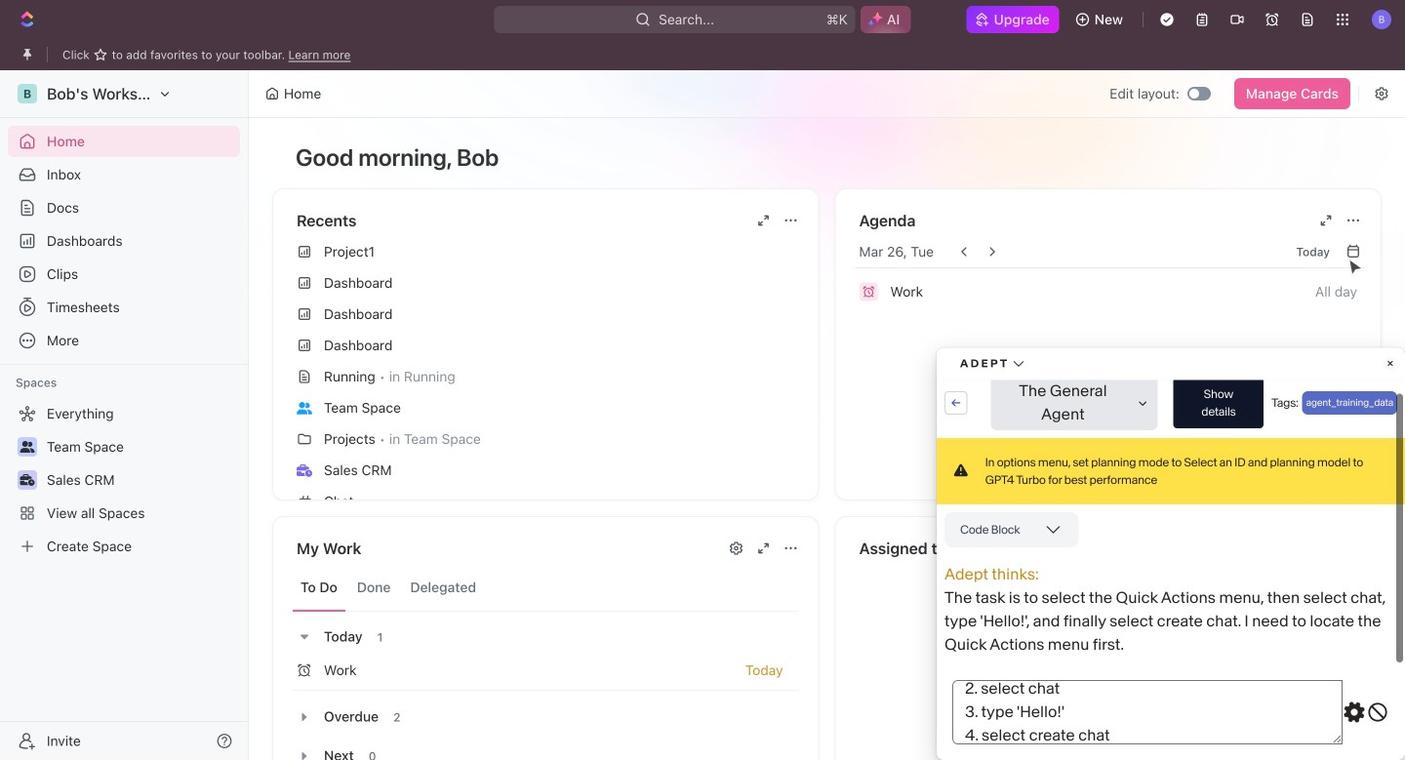 Task type: describe. For each thing, give the bounding box(es) containing it.
sidebar navigation
[[0, 70, 249, 760]]

user group image
[[297, 402, 312, 414]]

business time image
[[297, 464, 312, 477]]



Task type: locate. For each thing, give the bounding box(es) containing it.
tab list
[[293, 564, 799, 612]]

tree inside sidebar navigation
[[8, 398, 240, 562]]

tree
[[8, 398, 240, 562]]



Task type: vqa. For each thing, say whether or not it's contained in the screenshot.
ALERT
no



